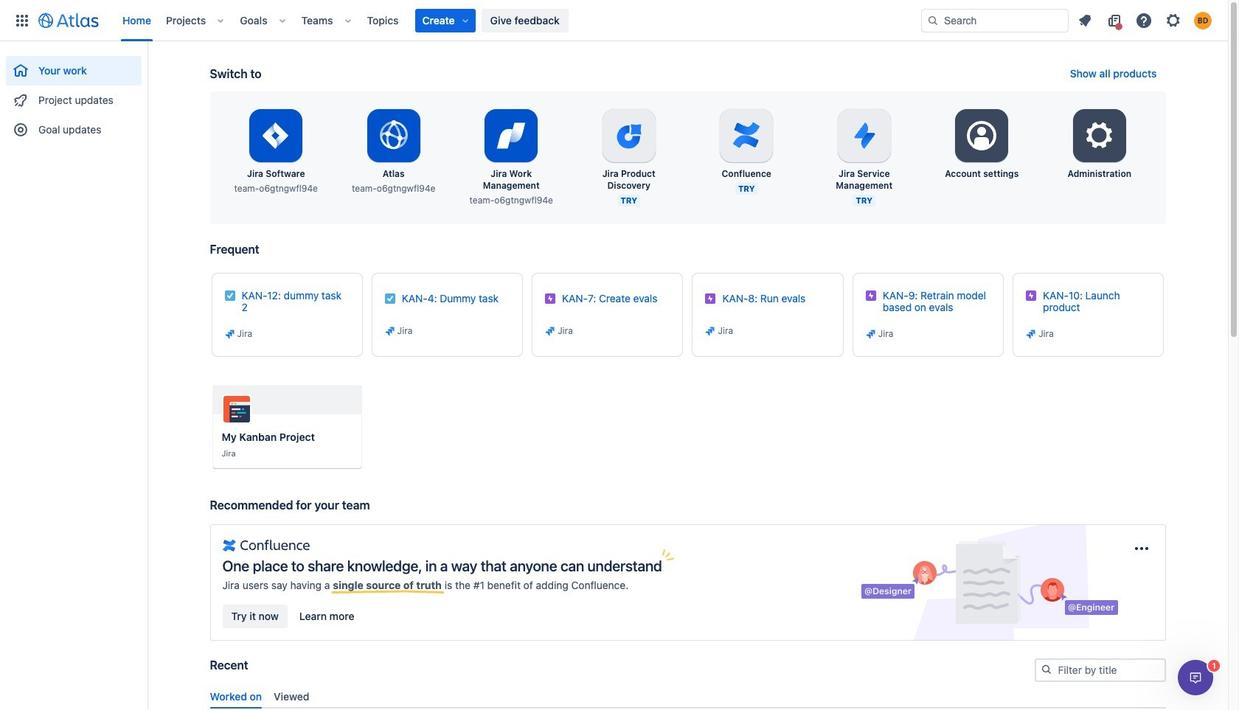 Task type: locate. For each thing, give the bounding box(es) containing it.
None search field
[[922, 8, 1069, 32]]

0 horizontal spatial settings image
[[965, 118, 1000, 154]]

2 horizontal spatial settings image
[[1165, 11, 1183, 29]]

confluence image
[[223, 537, 310, 555], [223, 537, 310, 555]]

switch to... image
[[13, 11, 31, 29]]

banner
[[0, 0, 1229, 41]]

group
[[6, 41, 142, 149]]

jira image
[[705, 325, 717, 337], [224, 328, 236, 340], [866, 328, 877, 340], [1026, 328, 1038, 340]]

settings image
[[1165, 11, 1183, 29], [965, 118, 1000, 154], [1082, 118, 1118, 154]]

Filter by title field
[[1037, 661, 1165, 681]]

tab list
[[204, 685, 1172, 709]]

search image
[[928, 14, 939, 26]]

cross-flow recommendation banner element
[[210, 498, 1166, 659]]

jira image
[[384, 325, 396, 337], [384, 325, 396, 337], [545, 325, 557, 337], [545, 325, 557, 337], [705, 325, 717, 337], [224, 328, 236, 340], [866, 328, 877, 340], [1026, 328, 1038, 340]]

more image
[[1133, 540, 1151, 558]]

dialog
[[1179, 661, 1214, 696]]



Task type: describe. For each thing, give the bounding box(es) containing it.
account image
[[1195, 11, 1213, 29]]

Search field
[[922, 8, 1069, 32]]

1 horizontal spatial settings image
[[1082, 118, 1118, 154]]

top element
[[9, 0, 922, 41]]

search image
[[1041, 664, 1053, 676]]

help image
[[1136, 11, 1154, 29]]

notifications image
[[1077, 11, 1094, 29]]



Task type: vqa. For each thing, say whether or not it's contained in the screenshot.
Create POPUP BUTTON
no



